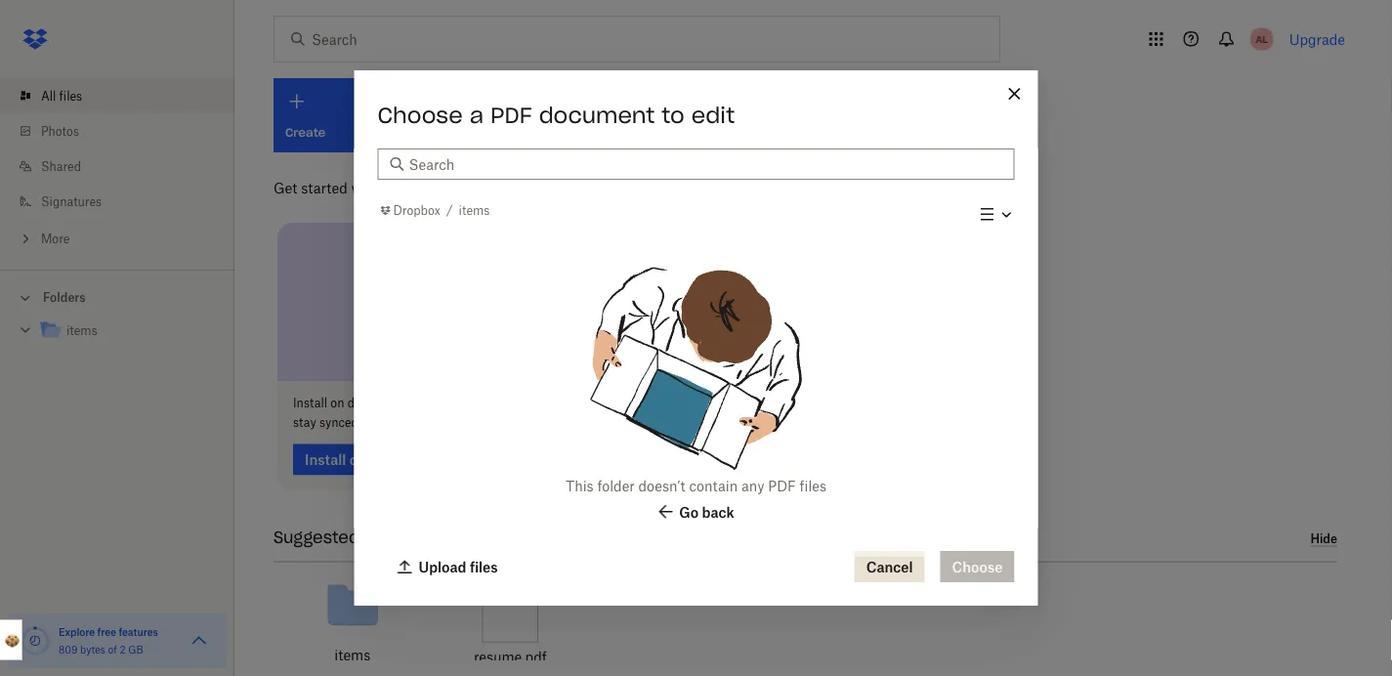 Task type: describe. For each thing, give the bounding box(es) containing it.
go back
[[680, 504, 735, 521]]

files right any
[[800, 478, 827, 494]]

choose
[[378, 102, 463, 129]]

1 vertical spatial items link
[[39, 318, 219, 345]]

a
[[470, 102, 484, 129]]

resume.pdf link
[[474, 647, 547, 668]]

shared link
[[16, 149, 235, 184]]

started
[[301, 179, 348, 196]]

get
[[274, 179, 298, 196]]

suggested from your activity
[[274, 528, 510, 548]]

0 vertical spatial dropbox
[[384, 179, 439, 196]]

upload files
[[419, 559, 498, 575]]

this folder doesn't contain any pdf files
[[566, 478, 827, 494]]

and
[[521, 396, 542, 411]]

from
[[365, 528, 404, 548]]

upgrade link
[[1290, 31, 1346, 47]]

create folder
[[584, 125, 663, 140]]

this
[[566, 478, 594, 494]]

all files link
[[16, 78, 235, 113]]

activity
[[450, 528, 510, 548]]

features
[[119, 626, 158, 638]]

/
[[446, 203, 453, 218]]

quota usage element
[[20, 626, 51, 657]]

0 vertical spatial pdf
[[491, 102, 532, 129]]

create folder button
[[571, 78, 704, 152]]

signatures
[[41, 194, 102, 209]]

folder for create
[[628, 125, 663, 140]]

photos link
[[16, 113, 235, 149]]

shared
[[41, 159, 81, 174]]

gb
[[128, 644, 144, 656]]

choose a pdf document to edit dialog
[[354, 70, 1039, 606]]

doesn't
[[639, 478, 686, 494]]

stay
[[293, 415, 316, 430]]

dropbox inside "link"
[[393, 203, 441, 218]]

work
[[409, 396, 437, 411]]

all files list item
[[0, 78, 235, 113]]

create
[[584, 125, 624, 140]]

cancel
[[867, 559, 914, 575]]

2
[[120, 644, 126, 656]]

install
[[293, 396, 328, 411]]

any
[[742, 478, 765, 494]]

go
[[680, 504, 699, 521]]

contain
[[690, 478, 738, 494]]

/resume.pdf image
[[482, 570, 539, 643]]

free
[[97, 626, 116, 638]]

to inside dialog
[[662, 102, 685, 129]]

synced.
[[320, 415, 361, 430]]

explore free features 809 bytes of 2 gb
[[59, 626, 158, 656]]

Search text field
[[409, 153, 1003, 175]]

folders button
[[0, 283, 235, 311]]

files inside install on desktop to work on files offline and stay synced.
[[457, 396, 480, 411]]



Task type: locate. For each thing, give the bounding box(es) containing it.
choose a pdf document to edit
[[378, 102, 735, 129]]

all
[[41, 88, 56, 103]]

on
[[331, 396, 345, 411], [440, 396, 454, 411]]

2 horizontal spatial items link
[[459, 201, 490, 220]]

all files
[[41, 88, 82, 103]]

0 horizontal spatial items
[[66, 324, 97, 338]]

1 vertical spatial to
[[395, 396, 406, 411]]

cancel button
[[855, 551, 925, 583]]

list
[[0, 66, 235, 270]]

files
[[59, 88, 82, 103], [457, 396, 480, 411], [800, 478, 827, 494], [470, 559, 498, 575]]

0 vertical spatial items
[[459, 203, 490, 218]]

1 vertical spatial dropbox
[[393, 203, 441, 218]]

2 on from the left
[[440, 396, 454, 411]]

2 vertical spatial items link
[[335, 645, 371, 666]]

2 vertical spatial items
[[335, 647, 371, 664]]

back
[[702, 504, 735, 521]]

1 vertical spatial items
[[66, 324, 97, 338]]

offline
[[483, 396, 518, 411]]

items inside choose a pdf document to edit dialog
[[459, 203, 490, 218]]

to
[[662, 102, 685, 129], [395, 396, 406, 411]]

upload
[[419, 559, 467, 575]]

1 vertical spatial folder
[[598, 478, 635, 494]]

edit
[[692, 102, 735, 129]]

folder right this
[[598, 478, 635, 494]]

upload files button
[[386, 551, 510, 583]]

folder inside button
[[628, 125, 663, 140]]

0 vertical spatial to
[[662, 102, 685, 129]]

1 horizontal spatial on
[[440, 396, 454, 411]]

items link
[[459, 201, 490, 220], [39, 318, 219, 345], [335, 645, 371, 666]]

list containing all files
[[0, 66, 235, 270]]

dropbox up dropbox "link" on the left of page
[[384, 179, 439, 196]]

files inside button
[[470, 559, 498, 575]]

explore
[[59, 626, 95, 638]]

809
[[59, 644, 78, 656]]

1 horizontal spatial items
[[335, 647, 371, 664]]

0 horizontal spatial to
[[395, 396, 406, 411]]

2 horizontal spatial items
[[459, 203, 490, 218]]

folder for this
[[598, 478, 635, 494]]

desktop
[[348, 396, 392, 411]]

pdf right a
[[491, 102, 532, 129]]

suggested
[[274, 528, 360, 548]]

items
[[459, 203, 490, 218], [66, 324, 97, 338], [335, 647, 371, 664]]

on right work
[[440, 396, 454, 411]]

more
[[41, 231, 70, 246]]

go back button
[[631, 497, 762, 528]]

upgrade
[[1290, 31, 1346, 47]]

0 vertical spatial items link
[[459, 201, 490, 220]]

dropbox left /
[[393, 203, 441, 218]]

files down activity
[[470, 559, 498, 575]]

bytes
[[80, 644, 105, 656]]

more image
[[16, 229, 35, 249]]

files left offline
[[457, 396, 480, 411]]

folder inside choose a pdf document to edit dialog
[[598, 478, 635, 494]]

your
[[409, 528, 445, 548]]

install on desktop to work on files offline and stay synced.
[[293, 396, 542, 430]]

0 horizontal spatial pdf
[[491, 102, 532, 129]]

items link inside choose a pdf document to edit dialog
[[459, 201, 490, 220]]

on up 'synced.'
[[331, 396, 345, 411]]

0 horizontal spatial items link
[[39, 318, 219, 345]]

record button
[[719, 78, 852, 152]]

files right all
[[59, 88, 82, 103]]

to left edit
[[662, 102, 685, 129]]

document
[[539, 102, 655, 129]]

1 horizontal spatial to
[[662, 102, 685, 129]]

with
[[352, 179, 380, 196]]

/ items
[[446, 203, 490, 218]]

dropbox image
[[16, 20, 55, 59]]

folder
[[628, 125, 663, 140], [598, 478, 635, 494]]

to left work
[[395, 396, 406, 411]]

of
[[108, 644, 117, 656]]

dropbox
[[384, 179, 439, 196], [393, 203, 441, 218]]

photos
[[41, 124, 79, 138]]

files inside list item
[[59, 88, 82, 103]]

0 horizontal spatial on
[[331, 396, 345, 411]]

0 vertical spatial folder
[[628, 125, 663, 140]]

pdf
[[491, 102, 532, 129], [769, 478, 796, 494]]

record
[[732, 125, 775, 140]]

1 on from the left
[[331, 396, 345, 411]]

resume.pdf
[[474, 649, 547, 666]]

signatures link
[[16, 184, 235, 219]]

dropbox link
[[378, 201, 441, 220]]

get started with dropbox
[[274, 179, 439, 196]]

1 vertical spatial pdf
[[769, 478, 796, 494]]

folder right create
[[628, 125, 663, 140]]

pdf right any
[[769, 478, 796, 494]]

1 horizontal spatial items link
[[335, 645, 371, 666]]

to inside install on desktop to work on files offline and stay synced.
[[395, 396, 406, 411]]

1 horizontal spatial pdf
[[769, 478, 796, 494]]

folders
[[43, 290, 86, 305]]



Task type: vqa. For each thing, say whether or not it's contained in the screenshot.
/ items
yes



